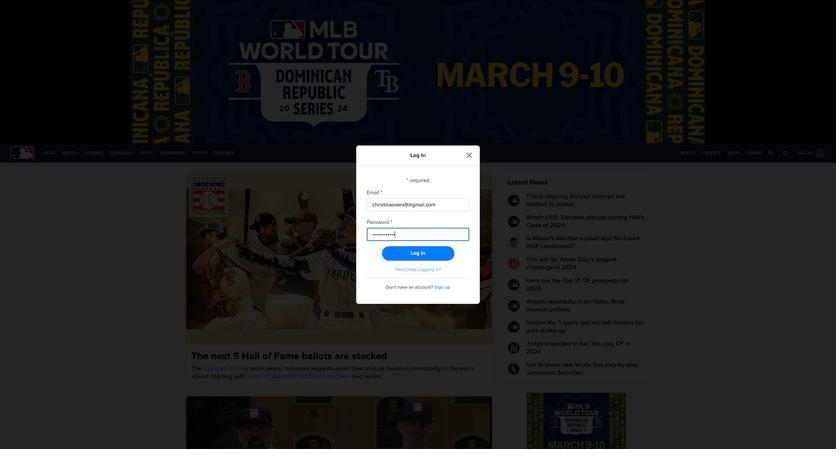 Task type: describe. For each thing, give the bounding box(es) containing it.
close image
[[466, 152, 472, 158]]

j. mauer image
[[508, 237, 520, 249]]

2 mlb image from the top
[[508, 279, 520, 291]]

3 mlb image from the top
[[508, 321, 520, 333]]

the next 5 hall of fame ballots are stacked image
[[186, 173, 492, 345]]

advertisement element
[[527, 393, 626, 450]]

mlb media player group
[[186, 397, 492, 450]]

yankees image
[[508, 342, 520, 354]]

2 mlb image from the top
[[508, 300, 520, 312]]

log in image
[[814, 147, 826, 159]]



Task type: locate. For each thing, give the bounding box(es) containing it.
mlb image
[[508, 216, 520, 228], [508, 300, 520, 312], [508, 321, 520, 333]]

0 vertical spatial mlb image
[[508, 216, 520, 228]]

1 vertical spatial mlb image
[[508, 300, 520, 312]]

1 vertical spatial mlb image
[[508, 279, 520, 291]]

None password field
[[367, 228, 469, 241]]

search image
[[783, 151, 788, 156]]

astros image
[[508, 258, 520, 270]]

2 vertical spatial mlb image
[[508, 321, 520, 333]]

dialog
[[0, 0, 836, 450]]

0 vertical spatial mlb image
[[508, 195, 520, 207]]

secondary navigation element
[[39, 144, 237, 162]]

1 mlb image from the top
[[508, 195, 520, 207]]

1 mlb image from the top
[[508, 216, 520, 228]]

top navigation element
[[0, 144, 836, 162]]

white sox image
[[508, 364, 520, 375]]

None text field
[[367, 198, 469, 211]]

mlb image
[[508, 195, 520, 207], [508, 279, 520, 291]]

major league baseball image
[[11, 146, 34, 159]]

None submit
[[382, 246, 454, 261]]



Task type: vqa. For each thing, say whether or not it's contained in the screenshot.
DAVE BUSH link
no



